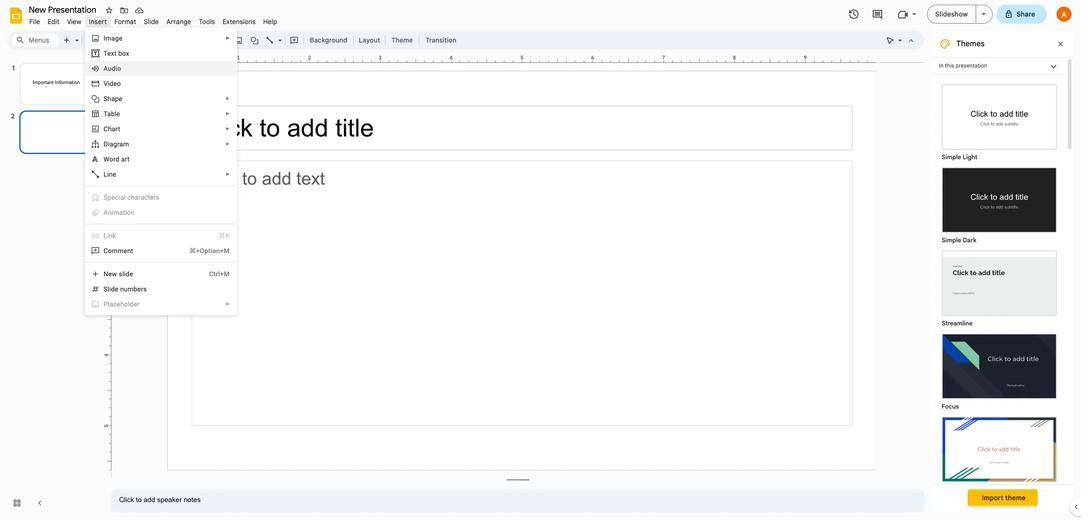 Task type: vqa. For each thing, say whether or not it's contained in the screenshot.
the dio
yes



Task type: locate. For each thing, give the bounding box(es) containing it.
1 vertical spatial a
[[104, 209, 108, 216]]

Shift radio
[[938, 412, 1063, 495]]

menu item up ment
[[86, 228, 237, 243]]

0 horizontal spatial art
[[112, 125, 120, 133]]

main toolbar
[[59, 33, 461, 47]]

laceholder
[[108, 301, 140, 308]]

Streamline radio
[[938, 246, 1063, 329]]

iagram
[[108, 140, 129, 148]]

k
[[113, 232, 116, 240]]

dark
[[964, 236, 977, 244]]

slideshow button
[[928, 5, 977, 24]]

n
[[104, 270, 108, 278]]

import
[[983, 494, 1004, 502]]

menu item
[[86, 190, 237, 205], [86, 205, 237, 220], [86, 228, 237, 243], [91, 300, 230, 309]]

p laceholder
[[104, 301, 140, 308]]

characters
[[127, 194, 160, 201]]

0 vertical spatial simple
[[943, 153, 962, 161]]

0 vertical spatial art
[[112, 125, 120, 133]]

3 ► from the top
[[226, 111, 230, 116]]

menu item down characters
[[86, 205, 237, 220]]

2 ► from the top
[[226, 96, 230, 101]]

1 vertical spatial simple
[[943, 236, 962, 244]]

simple left light
[[943, 153, 962, 161]]

u
[[108, 65, 112, 72]]

menu item down numbers
[[91, 300, 230, 309]]

5 ► from the top
[[226, 141, 230, 147]]

► for le
[[226, 111, 230, 116]]

menu item up the nimation in the top of the page
[[86, 190, 237, 205]]

in
[[940, 62, 944, 69]]

option group
[[933, 75, 1067, 520]]

ta b le
[[104, 110, 120, 118]]

menu bar
[[26, 12, 281, 28]]

t ext box
[[104, 50, 129, 57]]

ta
[[104, 110, 111, 118]]

simple
[[943, 153, 962, 161], [943, 236, 962, 244]]

2 a from the top
[[104, 209, 108, 216]]

Rename text field
[[26, 4, 102, 15]]

1 horizontal spatial art
[[121, 156, 130, 163]]

6 ► from the top
[[226, 172, 230, 177]]

edit menu item
[[44, 16, 63, 27]]

1 simple from the top
[[943, 153, 962, 161]]

7 ► from the top
[[226, 302, 230, 307]]

art right c
[[112, 125, 120, 133]]

⌘+option+m element
[[178, 246, 230, 256]]

ctrl+m
[[209, 270, 230, 278]]

a down 'spe'
[[104, 209, 108, 216]]

t
[[104, 50, 107, 57]]

b
[[111, 110, 115, 118]]

a left the dio
[[104, 65, 108, 72]]

ew
[[108, 270, 117, 278]]

import theme button
[[969, 490, 1038, 507]]

ment
[[118, 247, 133, 255]]

presentation options image
[[982, 13, 986, 15]]

menu
[[85, 27, 237, 315]]

d iagram
[[104, 140, 129, 148]]

menu bar containing file
[[26, 12, 281, 28]]

1 ► from the top
[[226, 35, 230, 41]]

numbers
[[120, 286, 147, 293]]

spe
[[104, 194, 115, 201]]

ctrl+m element
[[198, 269, 230, 279]]

shape image
[[249, 34, 260, 47]]

menu inside themes application
[[85, 27, 237, 315]]

n ew slide
[[104, 270, 133, 278]]

p
[[104, 301, 108, 308]]

⌘k
[[219, 232, 230, 240]]

slideshow
[[936, 10, 969, 18]]

import theme
[[983, 494, 1027, 502]]

help
[[263, 17, 278, 26]]

simple for simple light
[[943, 153, 962, 161]]

animation a element
[[104, 209, 138, 216]]

shape s element
[[104, 95, 125, 103]]

share button
[[997, 5, 1048, 24]]

themes section
[[933, 31, 1074, 520]]

w
[[104, 156, 110, 163]]

1 vertical spatial art
[[121, 156, 130, 163]]

box
[[118, 50, 129, 57]]

slid
[[104, 286, 115, 293]]

simple for simple dark
[[943, 236, 962, 244]]

► for s hape
[[226, 96, 230, 101]]

menu containing i
[[85, 27, 237, 315]]

i
[[104, 35, 106, 42]]

4 ► from the top
[[226, 126, 230, 131]]

video v element
[[104, 80, 124, 87]]

transition button
[[422, 33, 461, 47]]

navigation
[[0, 53, 104, 520]]

special characters c element
[[104, 194, 162, 201]]

v
[[104, 80, 108, 87]]

a for nimation
[[104, 209, 108, 216]]

simple left dark
[[943, 236, 962, 244]]

background
[[310, 36, 348, 44]]

theme
[[392, 36, 413, 44]]

e
[[115, 286, 119, 293]]

i mage
[[104, 35, 123, 42]]

►
[[226, 35, 230, 41], [226, 96, 230, 101], [226, 111, 230, 116], [226, 126, 230, 131], [226, 141, 230, 147], [226, 172, 230, 177], [226, 302, 230, 307]]

simple inside radio
[[943, 236, 962, 244]]

v ideo
[[104, 80, 121, 87]]

menu item containing spe
[[86, 190, 237, 205]]

slide
[[144, 17, 159, 26]]

Menus field
[[12, 34, 59, 47]]

menu bar banner
[[0, 0, 1082, 520]]

this
[[946, 62, 955, 69]]

option group containing simple light
[[933, 75, 1067, 520]]

h
[[108, 125, 112, 133]]

shift image
[[943, 418, 1057, 482]]

themes
[[957, 39, 985, 49]]

a
[[104, 65, 108, 72], [104, 209, 108, 216]]

art for w ord art
[[121, 156, 130, 163]]

in this presentation tab
[[933, 57, 1067, 75]]

ext
[[107, 50, 117, 57]]

format menu item
[[111, 16, 140, 27]]

► inside menu item
[[226, 302, 230, 307]]

a u dio
[[104, 65, 121, 72]]

simple dark
[[943, 236, 977, 244]]

1 a from the top
[[104, 65, 108, 72]]

streamline
[[943, 320, 974, 328]]

word art w element
[[104, 156, 133, 163]]

art right the 'ord'
[[121, 156, 130, 163]]

line
[[104, 171, 116, 178]]

art
[[112, 125, 120, 133], [121, 156, 130, 163]]

simple inside option
[[943, 153, 962, 161]]

image i element
[[104, 35, 125, 42]]

2 simple from the top
[[943, 236, 962, 244]]

le
[[115, 110, 120, 118]]

a for u
[[104, 65, 108, 72]]

live pointer settings image
[[897, 34, 903, 37]]

0 vertical spatial a
[[104, 65, 108, 72]]



Task type: describe. For each thing, give the bounding box(es) containing it.
menu bar inside the menu bar banner
[[26, 12, 281, 28]]

theme
[[1006, 494, 1027, 502]]

simple light
[[943, 153, 978, 161]]

hape
[[108, 95, 123, 103]]

spe c ial characters
[[104, 194, 160, 201]]

nimation
[[108, 209, 135, 216]]

► for art
[[226, 126, 230, 131]]

menu item containing lin
[[86, 228, 237, 243]]

► for d iagram
[[226, 141, 230, 147]]

menu item containing p
[[91, 300, 230, 309]]

ord
[[110, 156, 120, 163]]

Focus radio
[[938, 329, 1063, 412]]

insert image image
[[233, 34, 244, 47]]

menu item containing a
[[86, 205, 237, 220]]

extensions
[[223, 17, 256, 26]]

m
[[112, 247, 118, 255]]

new slide with layout image
[[73, 34, 79, 37]]

ial
[[119, 194, 126, 201]]

c
[[104, 125, 108, 133]]

in this presentation
[[940, 62, 988, 69]]

tools
[[199, 17, 215, 26]]

view menu item
[[63, 16, 85, 27]]

chart h element
[[104, 125, 123, 133]]

slide menu item
[[140, 16, 163, 27]]

layout button
[[356, 33, 383, 47]]

themes application
[[0, 0, 1082, 520]]

focus
[[943, 403, 960, 411]]

file menu item
[[26, 16, 44, 27]]

► for i mage
[[226, 35, 230, 41]]

option group inside themes section
[[933, 75, 1067, 520]]

ideo
[[108, 80, 121, 87]]

d
[[104, 140, 108, 148]]

table b element
[[104, 110, 123, 118]]

new slide n element
[[104, 270, 136, 278]]

navigation inside themes application
[[0, 53, 104, 520]]

arrange menu item
[[163, 16, 195, 27]]

edit
[[48, 17, 60, 26]]

text box t element
[[104, 50, 132, 57]]

arrange
[[167, 17, 191, 26]]

c h art
[[104, 125, 120, 133]]

insert menu item
[[85, 16, 111, 27]]

co m ment
[[104, 247, 133, 255]]

Star checkbox
[[103, 4, 116, 17]]

⌘+option+m
[[190, 247, 230, 255]]

slide numbers e element
[[104, 286, 150, 293]]

mage
[[106, 35, 123, 42]]

dio
[[112, 65, 121, 72]]

layout
[[359, 36, 380, 44]]

format
[[114, 17, 136, 26]]

view
[[67, 17, 81, 26]]

share
[[1017, 10, 1036, 18]]

slide
[[119, 270, 133, 278]]

light
[[964, 153, 978, 161]]

link k element
[[104, 232, 119, 240]]

art for c h art
[[112, 125, 120, 133]]

s hape
[[104, 95, 123, 103]]

file
[[29, 17, 40, 26]]

w ord art
[[104, 156, 130, 163]]

placeholder p element
[[104, 301, 142, 308]]

Simple Dark radio
[[938, 163, 1063, 246]]

a nimation
[[104, 209, 135, 216]]

line q element
[[104, 171, 119, 178]]

► for p laceholder
[[226, 302, 230, 307]]

audio u element
[[104, 65, 124, 72]]

tools menu item
[[195, 16, 219, 27]]

c
[[115, 194, 119, 201]]

lin k
[[104, 232, 116, 240]]

transition
[[426, 36, 457, 44]]

insert
[[89, 17, 107, 26]]

theme button
[[388, 33, 417, 47]]

co
[[104, 247, 112, 255]]

help menu item
[[260, 16, 281, 27]]

lin
[[104, 232, 113, 240]]

s
[[104, 95, 108, 103]]

Simple Light radio
[[938, 79, 1063, 520]]

diagram d element
[[104, 140, 132, 148]]

background button
[[306, 33, 352, 47]]

comment m element
[[104, 247, 136, 255]]

mode and view toolbar
[[883, 31, 919, 50]]

⌘k element
[[208, 231, 230, 241]]

select line image
[[276, 34, 282, 37]]

presentation
[[956, 62, 988, 69]]

slid e numbers
[[104, 286, 147, 293]]

extensions menu item
[[219, 16, 260, 27]]



